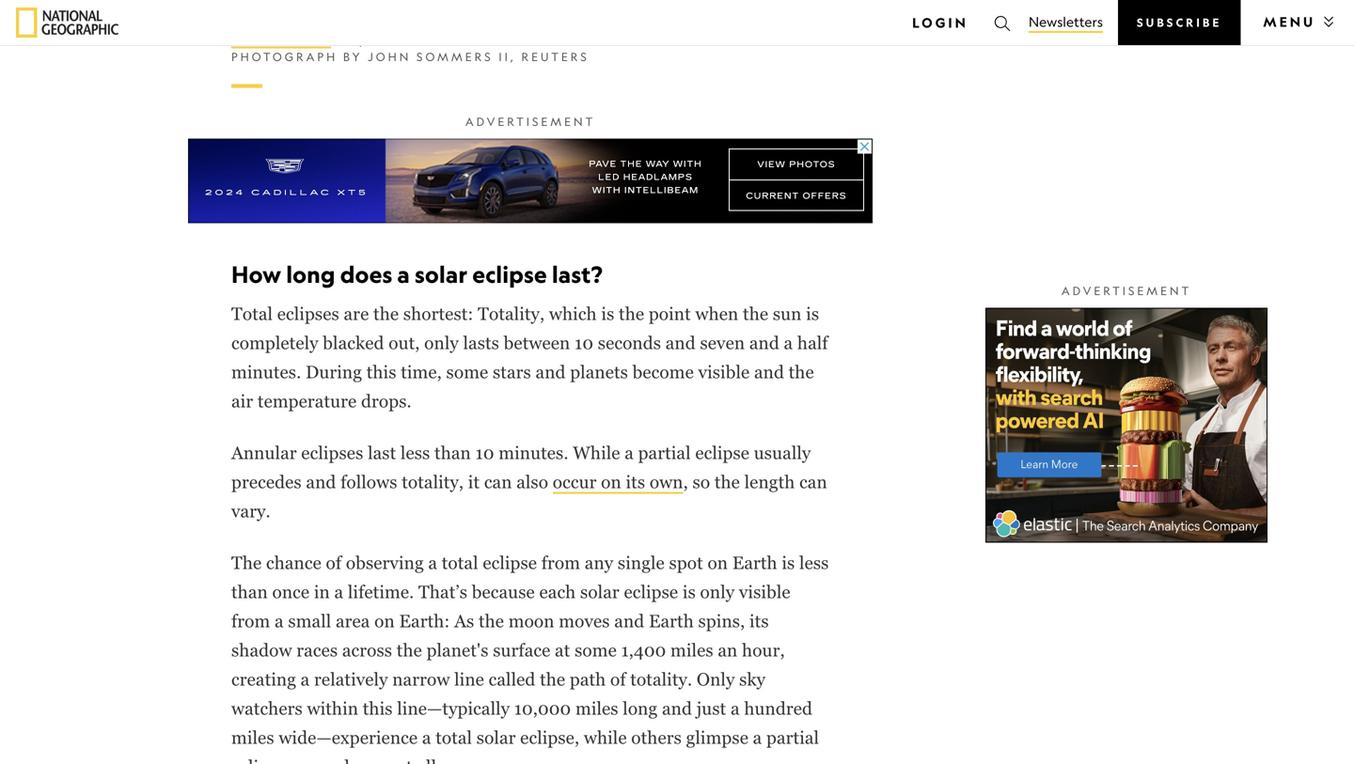 Task type: vqa. For each thing, say whether or not it's contained in the screenshot.
Service Level: Premium
no



Task type: locate. For each thing, give the bounding box(es) containing it.
less
[[401, 443, 430, 463], [800, 553, 829, 573]]

eclipses inside total eclipses are the shortest: totality, which is the point when the sun is completely blacked out, only lasts between 10 seconds and seven and a half minutes. during this time, some stars and planets become visible and the air temperature drops.
[[277, 304, 339, 324]]

1 vertical spatial earth
[[649, 612, 694, 632]]

its
[[626, 472, 646, 493], [750, 612, 769, 632]]

totality,
[[402, 472, 464, 493]]

minutes. down completely
[[231, 362, 301, 382]]

occur on its own link
[[553, 472, 684, 494]]

some
[[446, 362, 489, 382], [575, 641, 617, 661]]

1 vertical spatial less
[[800, 553, 829, 573]]

an
[[718, 641, 738, 661]]

solar down any
[[580, 582, 620, 603]]

1 horizontal spatial long
[[623, 699, 658, 719]]

observing
[[346, 553, 424, 573]]

subscribe link
[[1119, 0, 1241, 45]]

eclipse,
[[520, 728, 580, 748]]

the right so
[[715, 472, 740, 493]]

0 horizontal spatial less
[[401, 443, 430, 463]]

advertisement region
[[188, 139, 873, 223], [986, 308, 1268, 543]]

watchers
[[231, 699, 303, 719]]

minutes. up also
[[499, 443, 569, 463]]

0 vertical spatial from
[[542, 553, 581, 573]]

also
[[517, 472, 549, 493]]

sun
[[773, 304, 802, 324]]

only up 'spins,'
[[700, 582, 735, 603]]

its inside the chance of observing a total eclipse from any single spot on earth is less than once in a lifetime. that's because each solar eclipse is only visible from a small area on earth: as the moon moves and earth spins, its shadow races across the planet's surface at some 1,400 miles an hour, creating a relatively narrow line called the path of totality. only sky watchers within this line—typically 10,000 miles long and just a hundred miles wide—experience a total solar eclipse, while others glimpse a partial eclipse or no change at all.
[[750, 612, 769, 632]]

time,
[[401, 362, 442, 382]]

login
[[913, 14, 969, 31]]

relatively
[[314, 670, 388, 690]]

1 horizontal spatial advertisement region
[[986, 308, 1268, 543]]

at
[[555, 641, 570, 661], [397, 757, 413, 765]]

1 vertical spatial this
[[363, 699, 393, 719]]

miles up while
[[576, 699, 619, 719]]

2 horizontal spatial on
[[708, 553, 728, 573]]

eclipses for completely
[[277, 304, 339, 324]]

earth
[[733, 553, 778, 573], [649, 612, 694, 632]]

1 vertical spatial eclipses
[[301, 443, 363, 463]]

1 vertical spatial from
[[231, 612, 270, 632]]

than down the
[[231, 582, 268, 603]]

total eclipses are the shortest: totality, which is the point when the sun is completely blacked out, only lasts between 10 seconds and seven and a half minutes. during this time, some stars and planets become visible and the air temperature drops.
[[231, 304, 828, 412]]

1 vertical spatial 10
[[476, 443, 494, 463]]

1 vertical spatial partial
[[767, 728, 819, 748]]

1 horizontal spatial 10
[[575, 333, 594, 353]]

eclipses up follows
[[301, 443, 363, 463]]

long right how
[[286, 260, 336, 289]]

0 horizontal spatial can
[[484, 472, 512, 493]]

from up shadow
[[231, 612, 270, 632]]

1 vertical spatial total
[[436, 728, 472, 748]]

at left all. on the bottom of page
[[397, 757, 413, 765]]

solar down line—typically
[[477, 728, 516, 748]]

eclipses inside the annular eclipses last less than 10 minutes. while a partial eclipse usually precedes and follows totality, it can also
[[301, 443, 363, 463]]

within
[[307, 699, 359, 719]]

this inside total eclipses are the shortest: totality, which is the point when the sun is completely blacked out, only lasts between 10 seconds and seven and a half minutes. during this time, some stars and planets become visible and the air temperature drops.
[[367, 362, 397, 382]]

eclipse up so
[[696, 443, 750, 463]]

10 down which
[[575, 333, 594, 353]]

0 horizontal spatial minutes.
[[231, 362, 301, 382]]

1 horizontal spatial of
[[611, 670, 626, 690]]

photograph by john sommers ii, reuters element
[[231, 48, 830, 65]]

0 vertical spatial minutes.
[[231, 362, 301, 382]]

1 horizontal spatial at
[[555, 641, 570, 661]]

is right sun
[[806, 304, 820, 324]]

are
[[344, 304, 369, 324]]

partial up own
[[638, 443, 691, 463]]

can right it
[[484, 472, 512, 493]]

each
[[540, 582, 576, 603]]

0 vertical spatial only
[[424, 333, 459, 353]]

0 vertical spatial its
[[626, 472, 646, 493]]

0 vertical spatial partial
[[638, 443, 691, 463]]

than inside the chance of observing a total eclipse from any single spot on earth is less than once in a lifetime. that's because each solar eclipse is only visible from a small area on earth: as the moon moves and earth spins, its shadow races across the planet's surface at some 1,400 miles an hour, creating a relatively narrow line called the path of totality. only sky watchers within this line—typically 10,000 miles long and just a hundred miles wide—experience a total solar eclipse, while others glimpse a partial eclipse or no change at all.
[[231, 582, 268, 603]]

of up "in"
[[326, 553, 342, 573]]

a inside the annular eclipses last less than 10 minutes. while a partial eclipse usually precedes and follows totality, it can also
[[625, 443, 634, 463]]

lasts
[[463, 333, 500, 353]]

wide—experience
[[279, 728, 418, 748]]

can
[[484, 472, 512, 493], [800, 472, 828, 493]]

annular eclipses last less than 10 minutes. while a partial eclipse usually precedes and follows totality, it can also
[[231, 443, 811, 493]]

minutes.
[[231, 362, 301, 382], [499, 443, 569, 463]]

its up hour,
[[750, 612, 769, 632]]

only
[[697, 670, 735, 690]]

0 vertical spatial some
[[446, 362, 489, 382]]

1 horizontal spatial solar
[[477, 728, 516, 748]]

some down lasts
[[446, 362, 489, 382]]

when
[[696, 304, 739, 324]]

menu
[[1264, 13, 1316, 30]]

some up path
[[575, 641, 617, 661]]

from
[[542, 553, 581, 573], [231, 612, 270, 632]]

0 vertical spatial less
[[401, 443, 430, 463]]

long
[[286, 260, 336, 289], [623, 699, 658, 719]]

this down relatively
[[363, 699, 393, 719]]

only inside the chance of observing a total eclipse from any single spot on earth is less than once in a lifetime. that's because each solar eclipse is only visible from a small area on earth: as the moon moves and earth spins, its shadow races across the planet's surface at some 1,400 miles an hour, creating a relatively narrow line called the path of totality. only sky watchers within this line—typically 10,000 miles long and just a hundred miles wide—experience a total solar eclipse, while others glimpse a partial eclipse or no change at all.
[[700, 582, 735, 603]]

1 horizontal spatial only
[[700, 582, 735, 603]]

stars
[[493, 362, 531, 382]]

0 vertical spatial visible
[[699, 362, 750, 382]]

visible inside the chance of observing a total eclipse from any single spot on earth is less than once in a lifetime. that's because each solar eclipse is only visible from a small area on earth: as the moon moves and earth spins, its shadow races across the planet's surface at some 1,400 miles an hour, creating a relatively narrow line called the path of totality. only sky watchers within this line—typically 10,000 miles long and just a hundred miles wide—experience a total solar eclipse, while others glimpse a partial eclipse or no change at all.
[[739, 582, 791, 603]]

0 horizontal spatial 10
[[476, 443, 494, 463]]

0 vertical spatial solar
[[415, 260, 468, 289]]

length
[[745, 472, 795, 493]]

than up totality,
[[435, 443, 471, 463]]

partial down hundred
[[767, 728, 819, 748]]

2 horizontal spatial miles
[[671, 641, 714, 661]]

1 can from the left
[[484, 472, 512, 493]]

earth up 'spins,'
[[733, 553, 778, 573]]

visible up 'spins,'
[[739, 582, 791, 603]]

1 vertical spatial long
[[623, 699, 658, 719]]

10,000
[[514, 699, 571, 719]]

a
[[397, 260, 410, 289], [784, 333, 793, 353], [625, 443, 634, 463], [428, 553, 438, 573], [334, 582, 344, 603], [275, 612, 284, 632], [301, 670, 310, 690], [731, 699, 740, 719], [422, 728, 431, 748], [753, 728, 762, 748]]

0 horizontal spatial some
[[446, 362, 489, 382]]

10
[[575, 333, 594, 353], [476, 443, 494, 463]]

any
[[585, 553, 614, 573]]

during
[[306, 362, 362, 382]]

cameras.
[[410, 30, 465, 46]]

0 horizontal spatial miles
[[231, 728, 274, 748]]

total up that's
[[442, 553, 479, 573]]

total
[[231, 304, 273, 324]]

0 vertical spatial on
[[601, 472, 622, 493]]

0 vertical spatial 10
[[575, 333, 594, 353]]

total down line—typically
[[436, 728, 472, 748]]

seconds
[[598, 333, 661, 353]]

0 vertical spatial than
[[435, 443, 471, 463]]

lifetime.
[[348, 582, 414, 603]]

0 vertical spatial earth
[[733, 553, 778, 573]]

less inside the chance of observing a total eclipse from any single spot on earth is less than once in a lifetime. that's because each solar eclipse is only visible from a small area on earth: as the moon moves and earth spins, its shadow races across the planet's surface at some 1,400 miles an hour, creating a relatively narrow line called the path of totality. only sky watchers within this line—typically 10,000 miles long and just a hundred miles wide—experience a total solar eclipse, while others glimpse a partial eclipse or no change at all.
[[800, 553, 829, 573]]

1 horizontal spatial some
[[575, 641, 617, 661]]

10 up it
[[476, 443, 494, 463]]

on down while
[[601, 472, 622, 493]]

the right are
[[374, 304, 399, 324]]

follows
[[341, 472, 398, 493]]

a left half
[[784, 333, 793, 353]]

1 vertical spatial visible
[[739, 582, 791, 603]]

on inside "link"
[[601, 472, 622, 493]]

instruments
[[256, 30, 331, 46]]

1 vertical spatial of
[[611, 670, 626, 690]]

newsletters link
[[1029, 12, 1103, 33]]

annular
[[231, 443, 297, 463]]

1 horizontal spatial from
[[542, 553, 581, 573]]

0 vertical spatial at
[[555, 641, 570, 661]]

earth up 1,400 at the bottom left
[[649, 612, 694, 632]]

is
[[602, 304, 615, 324], [806, 304, 820, 324], [782, 553, 795, 573], [683, 582, 696, 603]]

0 horizontal spatial of
[[326, 553, 342, 573]]

0 horizontal spatial only
[[424, 333, 459, 353]]

1 horizontal spatial partial
[[767, 728, 819, 748]]

of right path
[[611, 670, 626, 690]]

miles left an
[[671, 641, 714, 661]]

1 vertical spatial advertisement region
[[986, 308, 1268, 543]]

eclipse up because
[[483, 553, 537, 573]]

2 vertical spatial miles
[[231, 728, 274, 748]]

the up narrow
[[397, 641, 422, 661]]

at down the moves in the left of the page
[[555, 641, 570, 661]]

seven
[[700, 333, 745, 353]]

2 horizontal spatial solar
[[580, 582, 620, 603]]

is down length
[[782, 553, 795, 573]]

visible down seven
[[699, 362, 750, 382]]

and
[[666, 333, 696, 353], [750, 333, 780, 353], [536, 362, 566, 382], [754, 362, 785, 382], [306, 472, 336, 493], [615, 612, 645, 632], [662, 699, 692, 719]]

its left own
[[626, 472, 646, 493]]

1 vertical spatial than
[[231, 582, 268, 603]]

can inside the annular eclipses last less than 10 minutes. while a partial eclipse usually precedes and follows totality, it can also
[[484, 472, 512, 493]]

all.
[[417, 757, 442, 765]]

from up each on the left bottom
[[542, 553, 581, 573]]

0 vertical spatial of
[[326, 553, 342, 573]]

2 vertical spatial on
[[375, 612, 395, 632]]

0 vertical spatial long
[[286, 260, 336, 289]]

0 vertical spatial advertisement region
[[188, 139, 873, 223]]

visible
[[699, 362, 750, 382], [739, 582, 791, 603]]

0 horizontal spatial partial
[[638, 443, 691, 463]]

drops.
[[361, 391, 412, 412]]

1 vertical spatial miles
[[576, 699, 619, 719]]

0 horizontal spatial from
[[231, 612, 270, 632]]

just
[[697, 699, 727, 719]]

a up occur on its own
[[625, 443, 634, 463]]

on right spot
[[708, 553, 728, 573]]

1 vertical spatial minutes.
[[499, 443, 569, 463]]

visible inside total eclipses are the shortest: totality, which is the point when the sun is completely blacked out, only lasts between 10 seconds and seven and a half minutes. during this time, some stars and planets become visible and the air temperature drops.
[[699, 362, 750, 382]]

1 horizontal spatial on
[[601, 472, 622, 493]]

1 horizontal spatial minutes.
[[499, 443, 569, 463]]

like
[[334, 30, 356, 46]]

0 horizontal spatial solar
[[415, 260, 468, 289]]

on
[[601, 472, 622, 493], [708, 553, 728, 573], [375, 612, 395, 632]]

1 horizontal spatial less
[[800, 553, 829, 573]]

eclipse down single
[[624, 582, 678, 603]]

only
[[424, 333, 459, 353], [700, 582, 735, 603]]

the down half
[[789, 362, 814, 382]]

is right which
[[602, 304, 615, 324]]

1 vertical spatial at
[[397, 757, 413, 765]]

only down shortest:
[[424, 333, 459, 353]]

is down spot
[[683, 582, 696, 603]]

1 vertical spatial only
[[700, 582, 735, 603]]

partial
[[638, 443, 691, 463], [767, 728, 819, 748]]

the
[[231, 553, 262, 573]]

this up drops.
[[367, 362, 397, 382]]

john
[[368, 50, 411, 63]]

1 horizontal spatial than
[[435, 443, 471, 463]]

miles down watchers
[[231, 728, 274, 748]]

eclipses for follows
[[301, 443, 363, 463]]

blacked
[[323, 333, 384, 353]]

planet's
[[427, 641, 489, 661]]

earth:
[[399, 612, 450, 632]]

1 horizontal spatial can
[[800, 472, 828, 493]]

on down "lifetime."
[[375, 612, 395, 632]]

a right "in"
[[334, 582, 344, 603]]

1 vertical spatial its
[[750, 612, 769, 632]]

solar up shortest:
[[415, 260, 468, 289]]

while
[[584, 728, 627, 748]]

can down 'usually'
[[800, 472, 828, 493]]

2 can from the left
[[800, 472, 828, 493]]

totality.
[[631, 670, 693, 690]]

1 vertical spatial some
[[575, 641, 617, 661]]

0 vertical spatial this
[[367, 362, 397, 382]]

miles
[[671, 641, 714, 661], [576, 699, 619, 719], [231, 728, 274, 748]]

this inside the chance of observing a total eclipse from any single spot on earth is less than once in a lifetime. that's because each solar eclipse is only visible from a small area on earth: as the moon moves and earth spins, its shadow races across the planet's surface at some 1,400 miles an hour, creating a relatively narrow line called the path of totality. only sky watchers within this line—typically 10,000 miles long and just a hundred miles wide—experience a total solar eclipse, while others glimpse a partial eclipse or no change at all.
[[363, 699, 393, 719]]

does
[[340, 260, 393, 289]]

creating
[[231, 670, 296, 690]]

called
[[489, 670, 536, 690]]

0 horizontal spatial its
[[626, 472, 646, 493]]

0 vertical spatial miles
[[671, 641, 714, 661]]

long up the others
[[623, 699, 658, 719]]

1 horizontal spatial its
[[750, 612, 769, 632]]

1 vertical spatial solar
[[580, 582, 620, 603]]

0 vertical spatial eclipses
[[277, 304, 339, 324]]

eclipses up completely
[[277, 304, 339, 324]]

0 horizontal spatial than
[[231, 582, 268, 603]]



Task type: describe. For each thing, give the bounding box(es) containing it.
line
[[455, 670, 484, 690]]

line—typically
[[397, 699, 510, 719]]

diy
[[231, 30, 253, 46]]

while
[[573, 443, 620, 463]]

between
[[504, 333, 570, 353]]

some inside total eclipses are the shortest: totality, which is the point when the sun is completely blacked out, only lasts between 10 seconds and seven and a half minutes. during this time, some stars and planets become visible and the air temperature drops.
[[446, 362, 489, 382]]

than inside the annular eclipses last less than 10 minutes. while a partial eclipse usually precedes and follows totality, it can also
[[435, 443, 471, 463]]

chance
[[266, 553, 322, 573]]

10 inside total eclipses are the shortest: totality, which is the point when the sun is completely blacked out, only lasts between 10 seconds and seven and a half minutes. during this time, some stars and planets become visible and the air temperature drops.
[[575, 333, 594, 353]]

small
[[288, 612, 331, 632]]

glimpse
[[686, 728, 749, 748]]

eclipse up totality,
[[473, 260, 547, 289]]

2 vertical spatial solar
[[477, 728, 516, 748]]

moon
[[509, 612, 555, 632]]

0 horizontal spatial on
[[375, 612, 395, 632]]

a down races
[[301, 670, 310, 690]]

moves
[[559, 612, 610, 632]]

the inside , so the length can vary.
[[715, 472, 740, 493]]

a up all. on the bottom of page
[[422, 728, 431, 748]]

menu button
[[1256, 7, 1339, 37]]

it
[[468, 472, 480, 493]]

last?
[[552, 260, 603, 289]]

planets
[[570, 362, 628, 382]]

sky
[[740, 670, 766, 690]]

occur
[[553, 472, 597, 493]]

0 horizontal spatial advertisement region
[[188, 139, 873, 223]]

the chance of observing a total eclipse from any single spot on earth is less than once in a lifetime. that's because each solar eclipse is only visible from a small area on earth: as the moon moves and earth spins, its shadow races across the planet's surface at some 1,400 miles an hour, creating a relatively narrow line called the path of totality. only sky watchers within this line—typically 10,000 miles long and just a hundred miles wide—experience a total solar eclipse, while others glimpse a partial eclipse or no change at all.
[[231, 553, 829, 765]]

completely
[[231, 333, 319, 353]]

only inside total eclipses are the shortest: totality, which is the point when the sun is completely blacked out, only lasts between 10 seconds and seven and a half minutes. during this time, some stars and planets become visible and the air temperature drops.
[[424, 333, 459, 353]]

across
[[342, 641, 392, 661]]

the left sun
[[743, 304, 769, 324]]

hundred
[[744, 699, 813, 719]]

shortest:
[[403, 304, 474, 324]]

temperature
[[258, 391, 357, 412]]

1,400
[[621, 641, 666, 661]]

10 inside the annular eclipses last less than 10 minutes. while a partial eclipse usually precedes and follows totality, it can also
[[476, 443, 494, 463]]

no
[[312, 757, 332, 765]]

point
[[649, 304, 691, 324]]

,
[[684, 472, 688, 493]]

half
[[798, 333, 828, 353]]

minutes. inside the annular eclipses last less than 10 minutes. while a partial eclipse usually precedes and follows totality, it can also
[[499, 443, 569, 463]]

diy instruments like pinhole cameras. photograph by john sommers ii, reuters
[[231, 30, 590, 63]]

photograph
[[231, 50, 338, 63]]

0 horizontal spatial long
[[286, 260, 336, 289]]

login button
[[905, 8, 976, 38]]

a left the small
[[275, 612, 284, 632]]

national geographic logo - home image
[[16, 8, 119, 38]]

ii,
[[499, 50, 516, 63]]

1 horizontal spatial miles
[[576, 699, 619, 719]]

precedes
[[231, 472, 302, 493]]

air
[[231, 391, 253, 412]]

as
[[454, 612, 474, 632]]

that's
[[419, 582, 468, 603]]

once
[[272, 582, 310, 603]]

can inside , so the length can vary.
[[800, 472, 828, 493]]

so
[[693, 472, 710, 493]]

partial inside the annular eclipses last less than 10 minutes. while a partial eclipse usually precedes and follows totality, it can also
[[638, 443, 691, 463]]

diy instruments link
[[231, 30, 331, 48]]

0 horizontal spatial earth
[[649, 612, 694, 632]]

1 vertical spatial on
[[708, 553, 728, 573]]

shadow
[[231, 641, 292, 661]]

less inside the annular eclipses last less than 10 minutes. while a partial eclipse usually precedes and follows totality, it can also
[[401, 443, 430, 463]]

a right just
[[731, 699, 740, 719]]

in
[[314, 582, 330, 603]]

how
[[231, 260, 281, 289]]

single
[[618, 553, 665, 573]]

narrow
[[393, 670, 450, 690]]

its inside "link"
[[626, 472, 646, 493]]

spins,
[[699, 612, 745, 632]]

long inside the chance of observing a total eclipse from any single spot on earth is less than once in a lifetime. that's because each solar eclipse is only visible from a small area on earth: as the moon moves and earth spins, its shadow races across the planet's surface at some 1,400 miles an hour, creating a relatively narrow line called the path of totality. only sky watchers within this line—typically 10,000 miles long and just a hundred miles wide—experience a total solar eclipse, while others glimpse a partial eclipse or no change at all.
[[623, 699, 658, 719]]

a inside total eclipses are the shortest: totality, which is the point when the sun is completely blacked out, only lasts between 10 seconds and seven and a half minutes. during this time, some stars and planets become visible and the air temperature drops.
[[784, 333, 793, 353]]

usually
[[754, 443, 811, 463]]

pinhole
[[359, 30, 407, 46]]

out,
[[389, 333, 420, 353]]

1 horizontal spatial earth
[[733, 553, 778, 573]]

or
[[290, 757, 307, 765]]

last
[[368, 443, 396, 463]]

eclipse left 'or'
[[231, 757, 286, 765]]

own
[[650, 472, 684, 493]]

, so the length can vary.
[[231, 472, 828, 522]]

a right the does
[[397, 260, 410, 289]]

a down hundred
[[753, 728, 762, 748]]

search image
[[993, 14, 1012, 33]]

the up 10,000
[[540, 670, 566, 690]]

0 vertical spatial total
[[442, 553, 479, 573]]

newsletters
[[1029, 14, 1103, 30]]

how long does a solar eclipse last?
[[231, 260, 603, 289]]

0 horizontal spatial at
[[397, 757, 413, 765]]

area
[[336, 612, 370, 632]]

others
[[632, 728, 682, 748]]

some inside the chance of observing a total eclipse from any single spot on earth is less than once in a lifetime. that's because each solar eclipse is only visible from a small area on earth: as the moon moves and earth spins, its shadow races across the planet's surface at some 1,400 miles an hour, creating a relatively narrow line called the path of totality. only sky watchers within this line—typically 10,000 miles long and just a hundred miles wide—experience a total solar eclipse, while others glimpse a partial eclipse or no change at all.
[[575, 641, 617, 661]]

reuters
[[522, 50, 590, 63]]

because
[[472, 582, 535, 603]]

surface
[[493, 641, 551, 661]]

races
[[297, 641, 338, 661]]

the up seconds
[[619, 304, 645, 324]]

occur on its own
[[553, 472, 684, 493]]

path
[[570, 670, 606, 690]]

and inside the annular eclipses last less than 10 minutes. while a partial eclipse usually precedes and follows totality, it can also
[[306, 472, 336, 493]]

minutes. inside total eclipses are the shortest: totality, which is the point when the sun is completely blacked out, only lasts between 10 seconds and seven and a half minutes. during this time, some stars and planets become visible and the air temperature drops.
[[231, 362, 301, 382]]

partial inside the chance of observing a total eclipse from any single spot on earth is less than once in a lifetime. that's because each solar eclipse is only visible from a small area on earth: as the moon moves and earth spins, its shadow races across the planet's surface at some 1,400 miles an hour, creating a relatively narrow line called the path of totality. only sky watchers within this line—typically 10,000 miles long and just a hundred miles wide—experience a total solar eclipse, while others glimpse a partial eclipse or no change at all.
[[767, 728, 819, 748]]

eclipse inside the annular eclipses last less than 10 minutes. while a partial eclipse usually precedes and follows totality, it can also
[[696, 443, 750, 463]]

the right as on the left of page
[[479, 612, 504, 632]]

a up that's
[[428, 553, 438, 573]]

sommers
[[417, 50, 494, 63]]

subscribe
[[1137, 16, 1222, 30]]

which
[[549, 304, 597, 324]]

totality,
[[478, 304, 545, 324]]



